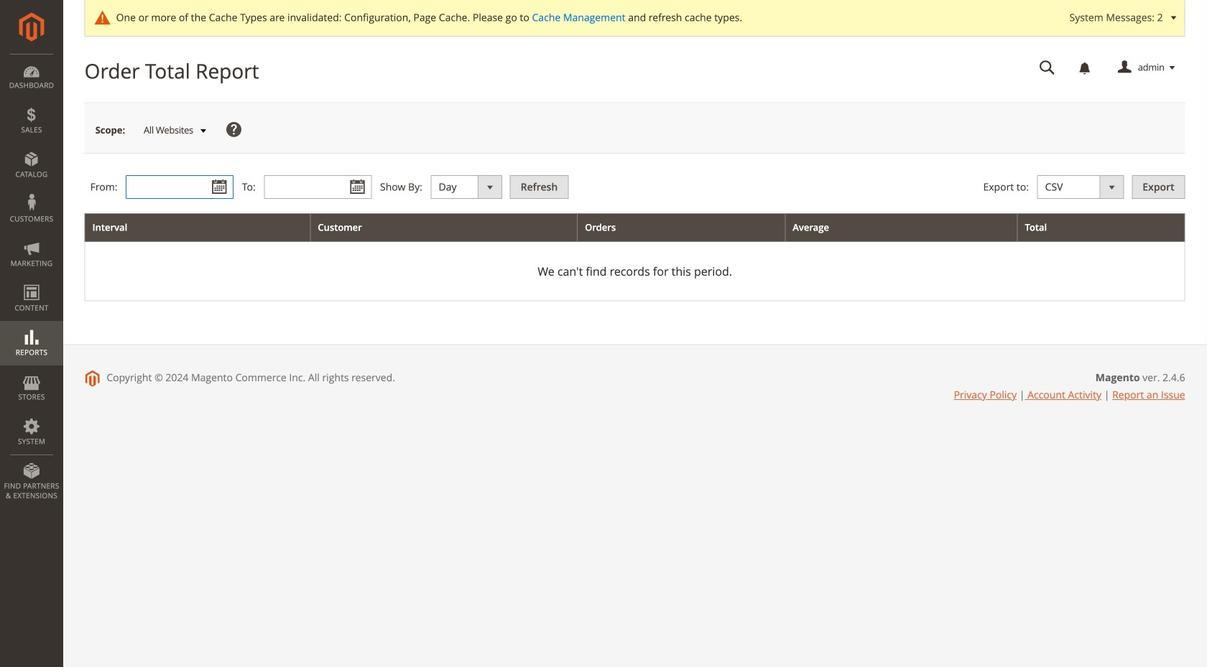 Task type: describe. For each thing, give the bounding box(es) containing it.
magento admin panel image
[[19, 12, 44, 42]]



Task type: locate. For each thing, give the bounding box(es) containing it.
None text field
[[126, 176, 234, 199], [264, 176, 372, 199], [126, 176, 234, 199], [264, 176, 372, 199]]

None text field
[[1030, 55, 1066, 81]]

menu bar
[[0, 54, 63, 508]]



